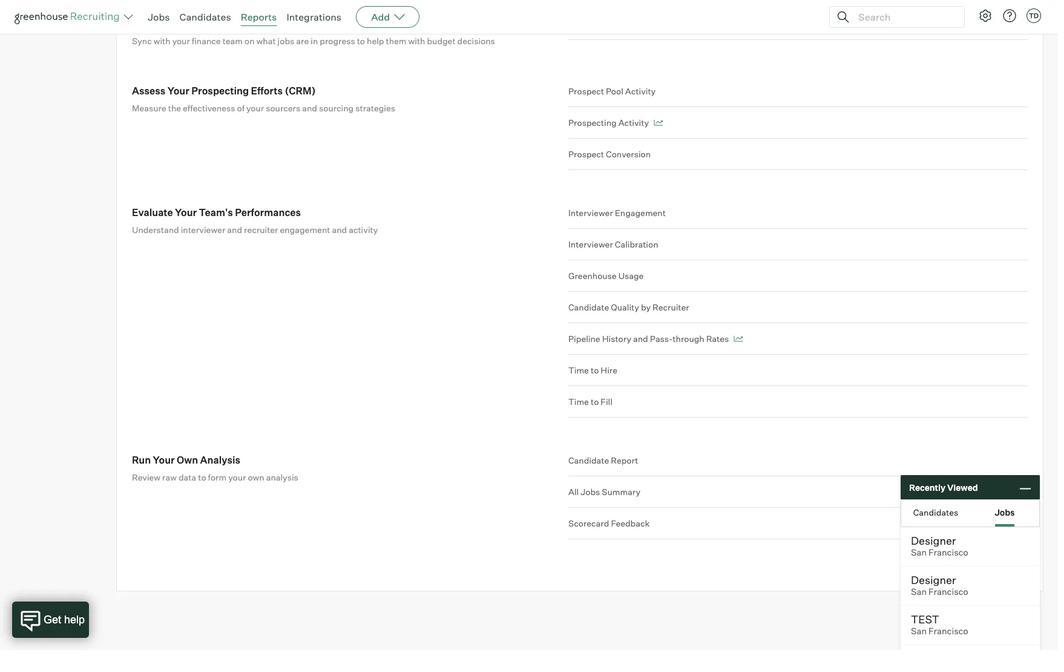 Task type: describe. For each thing, give the bounding box(es) containing it.
team
[[223, 36, 243, 46]]

1 vertical spatial activity
[[619, 118, 649, 128]]

recruiter
[[653, 302, 690, 313]]

recently viewed
[[910, 482, 978, 493]]

activity
[[349, 225, 378, 235]]

form
[[208, 472, 227, 483]]

pipeline
[[569, 334, 601, 344]]

prospect for prospect pool activity
[[569, 86, 604, 96]]

1 designer san francisco from the top
[[911, 534, 969, 558]]

candidate quality by recruiter
[[569, 302, 690, 313]]

data
[[179, 472, 196, 483]]

and left activity
[[332, 225, 347, 235]]

all jobs summary link
[[569, 477, 1028, 508]]

pipeline history and pass-through rates
[[569, 334, 729, 344]]

test
[[911, 613, 940, 626]]

conversion
[[606, 149, 651, 159]]

scorecard feedback link
[[569, 508, 1028, 540]]

sourcers
[[266, 103, 301, 113]]

prospecting inside assess your prospecting efforts (crm) measure the effectiveness of your sourcers and sourcing strategies
[[192, 85, 249, 97]]

prospecting activity
[[569, 118, 649, 128]]

jobs
[[278, 36, 294, 46]]

team's
[[199, 207, 233, 219]]

tab list containing candidates
[[902, 500, 1040, 527]]

analysis
[[200, 454, 240, 466]]

jobs inside tab list
[[995, 507, 1015, 517]]

raw
[[162, 472, 177, 483]]

candidate for candidate quality by recruiter
[[569, 302, 609, 313]]

your for assess
[[168, 85, 189, 97]]

interviewer for interviewer calibration
[[569, 239, 613, 250]]

your for evaluate
[[175, 207, 197, 219]]

and inside assess your prospecting efforts (crm) measure the effectiveness of your sourcers and sourcing strategies
[[302, 103, 317, 113]]

candidate report
[[569, 456, 639, 466]]

your inside the keep finance up to date sync with your finance team on what jobs are in progress to help them with budget decisions
[[172, 36, 190, 46]]

efforts
[[251, 85, 283, 97]]

interviewer
[[181, 225, 225, 235]]

configure image
[[979, 8, 993, 23]]

time to fill link
[[569, 386, 1028, 418]]

interviewer calibration link
[[569, 229, 1028, 261]]

1 francisco from the top
[[929, 547, 969, 558]]

budget
[[427, 36, 456, 46]]

feedback
[[611, 519, 650, 529]]

history
[[602, 334, 632, 344]]

interviewer calibration
[[569, 239, 659, 250]]

to right up
[[213, 18, 223, 30]]

pass-
[[650, 334, 673, 344]]

prospect pool activity
[[569, 86, 656, 96]]

fill
[[601, 397, 613, 407]]

greenhouse recruiting image
[[15, 10, 124, 24]]

are
[[296, 36, 309, 46]]

engagement
[[280, 225, 330, 235]]

time to fill
[[569, 397, 613, 407]]

engagement
[[615, 208, 666, 218]]

prospect for prospect conversion
[[569, 149, 604, 159]]

reports link
[[241, 11, 277, 23]]

effectiveness
[[183, 103, 235, 113]]

your for run your own analysis
[[228, 472, 246, 483]]

on
[[245, 36, 255, 46]]

analysis
[[266, 472, 298, 483]]

sync
[[132, 36, 152, 46]]

1 with from the left
[[154, 36, 171, 46]]

2 san from the top
[[911, 587, 927, 598]]

td button
[[1025, 6, 1044, 25]]

your for assess your prospecting efforts (crm)
[[247, 103, 264, 113]]

review
[[132, 472, 161, 483]]

hire
[[601, 365, 618, 376]]

evaluate
[[132, 207, 173, 219]]

test san francisco
[[911, 613, 969, 637]]

keep
[[132, 18, 156, 30]]

own
[[248, 472, 264, 483]]

time to hire
[[569, 365, 618, 376]]

2 francisco from the top
[[929, 587, 969, 598]]

progress
[[320, 36, 355, 46]]

up
[[198, 18, 211, 30]]

sourcing
[[319, 103, 354, 113]]

by
[[641, 302, 651, 313]]

to left help
[[357, 36, 365, 46]]

date
[[225, 18, 247, 30]]

and left "pass-"
[[633, 334, 648, 344]]

reports
[[241, 11, 277, 23]]



Task type: locate. For each thing, give the bounding box(es) containing it.
run your own analysis review raw data to form your own analysis
[[132, 454, 298, 483]]

candidate report link
[[569, 454, 1028, 477]]

jobs
[[148, 11, 170, 23], [581, 487, 600, 497], [995, 507, 1015, 517]]

2 vertical spatial your
[[228, 472, 246, 483]]

interviewer for interviewer engagement
[[569, 208, 613, 218]]

with right them
[[409, 36, 425, 46]]

0 vertical spatial candidates
[[180, 11, 231, 23]]

td button
[[1027, 8, 1042, 23]]

interviewer up greenhouse
[[569, 239, 613, 250]]

2 vertical spatial jobs
[[995, 507, 1015, 517]]

2 designer from the top
[[911, 574, 957, 587]]

0 horizontal spatial icon chart image
[[654, 120, 663, 126]]

help
[[367, 36, 384, 46]]

your inside run your own analysis review raw data to form your own analysis
[[228, 472, 246, 483]]

with
[[154, 36, 171, 46], [409, 36, 425, 46]]

interviewer inside the interviewer calibration link
[[569, 239, 613, 250]]

2 vertical spatial francisco
[[929, 626, 969, 637]]

0 vertical spatial activity
[[626, 86, 656, 96]]

2 candidate from the top
[[569, 456, 609, 466]]

candidates
[[180, 11, 231, 23], [914, 507, 959, 517]]

1 vertical spatial prospecting
[[569, 118, 617, 128]]

tab list
[[902, 500, 1040, 527]]

your inside evaluate your team's performances understand interviewer and recruiter engagement and activity
[[175, 207, 197, 219]]

recently
[[910, 482, 946, 493]]

san inside test san francisco
[[911, 626, 927, 637]]

interviewer up the interviewer calibration
[[569, 208, 613, 218]]

1 vertical spatial candidates
[[914, 507, 959, 517]]

designer
[[911, 534, 957, 547], [911, 574, 957, 587]]

your down finance
[[172, 36, 190, 46]]

your left own
[[228, 472, 246, 483]]

1 horizontal spatial candidates
[[914, 507, 959, 517]]

0 horizontal spatial prospecting
[[192, 85, 249, 97]]

greenhouse usage
[[569, 271, 644, 281]]

report
[[611, 456, 639, 466]]

your up the
[[168, 85, 189, 97]]

time to hire link
[[569, 355, 1028, 386]]

understand
[[132, 225, 179, 235]]

calibration
[[615, 239, 659, 250]]

own
[[177, 454, 198, 466]]

icon chart image right the prospecting activity
[[654, 120, 663, 126]]

2 horizontal spatial jobs
[[995, 507, 1015, 517]]

2 with from the left
[[409, 36, 425, 46]]

candidate quality by recruiter link
[[569, 292, 1028, 324]]

integrations link
[[287, 11, 342, 23]]

with right sync
[[154, 36, 171, 46]]

jobs link
[[148, 11, 170, 23]]

3 francisco from the top
[[929, 626, 969, 637]]

pool
[[606, 86, 624, 96]]

1 vertical spatial icon chart image
[[734, 336, 743, 342]]

greenhouse
[[569, 271, 617, 281]]

francisco
[[929, 547, 969, 558], [929, 587, 969, 598], [929, 626, 969, 637]]

icon chart image for pipeline history and pass-through rates
[[734, 336, 743, 342]]

2 interviewer from the top
[[569, 239, 613, 250]]

1 vertical spatial designer san francisco
[[911, 574, 969, 598]]

1 horizontal spatial your
[[228, 472, 246, 483]]

interviewer
[[569, 208, 613, 218], [569, 239, 613, 250]]

0 vertical spatial time
[[569, 365, 589, 376]]

1 horizontal spatial jobs
[[581, 487, 600, 497]]

your for run
[[153, 454, 175, 466]]

2 vertical spatial your
[[153, 454, 175, 466]]

designer up test
[[911, 574, 957, 587]]

prospecting up prospect conversion
[[569, 118, 617, 128]]

1 candidate from the top
[[569, 302, 609, 313]]

activity right pool
[[626, 86, 656, 96]]

interviewer inside interviewer engagement "link"
[[569, 208, 613, 218]]

interviewer engagement link
[[569, 207, 1028, 229]]

candidate down greenhouse
[[569, 302, 609, 313]]

through
[[673, 334, 705, 344]]

francisco inside test san francisco
[[929, 626, 969, 637]]

prospect
[[569, 86, 604, 96], [569, 149, 604, 159]]

prospect left pool
[[569, 86, 604, 96]]

prospect conversion
[[569, 149, 651, 159]]

your inside assess your prospecting efforts (crm) measure the effectiveness of your sourcers and sourcing strategies
[[247, 103, 264, 113]]

activity up conversion on the top
[[619, 118, 649, 128]]

0 vertical spatial prospect
[[569, 86, 604, 96]]

0 vertical spatial icon chart image
[[654, 120, 663, 126]]

designer san francisco down recently viewed
[[911, 534, 969, 558]]

1 vertical spatial designer
[[911, 574, 957, 587]]

viewed
[[948, 482, 978, 493]]

0 horizontal spatial jobs
[[148, 11, 170, 23]]

and down '(crm)'
[[302, 103, 317, 113]]

your inside assess your prospecting efforts (crm) measure the effectiveness of your sourcers and sourcing strategies
[[168, 85, 189, 97]]

0 vertical spatial francisco
[[929, 547, 969, 558]]

0 vertical spatial designer san francisco
[[911, 534, 969, 558]]

td
[[1029, 12, 1039, 20]]

icon chart image
[[654, 120, 663, 126], [734, 336, 743, 342]]

0 vertical spatial your
[[172, 36, 190, 46]]

the
[[168, 103, 181, 113]]

0 vertical spatial san
[[911, 547, 927, 558]]

0 vertical spatial jobs
[[148, 11, 170, 23]]

rates
[[707, 334, 729, 344]]

2 horizontal spatial your
[[247, 103, 264, 113]]

of
[[237, 103, 245, 113]]

1 san from the top
[[911, 547, 927, 558]]

1 interviewer from the top
[[569, 208, 613, 218]]

1 horizontal spatial prospecting
[[569, 118, 617, 128]]

evaluate your team's performances understand interviewer and recruiter engagement and activity
[[132, 207, 378, 235]]

1 vertical spatial interviewer
[[569, 239, 613, 250]]

interviewer engagement
[[569, 208, 666, 218]]

assess
[[132, 85, 166, 97]]

your up raw
[[153, 454, 175, 466]]

0 horizontal spatial your
[[172, 36, 190, 46]]

prospect conversion link
[[569, 139, 1028, 170]]

and down team's
[[227, 225, 242, 235]]

2 designer san francisco from the top
[[911, 574, 969, 598]]

candidate
[[569, 302, 609, 313], [569, 456, 609, 466]]

icon chart image for prospecting activity
[[654, 120, 663, 126]]

your inside run your own analysis review raw data to form your own analysis
[[153, 454, 175, 466]]

your right of
[[247, 103, 264, 113]]

greenhouse usage link
[[569, 261, 1028, 292]]

1 vertical spatial francisco
[[929, 587, 969, 598]]

recruiter
[[244, 225, 278, 235]]

performances
[[235, 207, 301, 219]]

candidates link
[[180, 11, 231, 23]]

0 vertical spatial designer
[[911, 534, 957, 547]]

1 vertical spatial time
[[569, 397, 589, 407]]

assess your prospecting efforts (crm) measure the effectiveness of your sourcers and sourcing strategies
[[132, 85, 395, 113]]

1 vertical spatial your
[[247, 103, 264, 113]]

0 vertical spatial candidate
[[569, 302, 609, 313]]

designer san francisco
[[911, 534, 969, 558], [911, 574, 969, 598]]

candidates down recently viewed
[[914, 507, 959, 517]]

1 vertical spatial prospect
[[569, 149, 604, 159]]

integrations
[[287, 11, 342, 23]]

0 vertical spatial your
[[168, 85, 189, 97]]

summary
[[602, 487, 641, 497]]

0 horizontal spatial candidates
[[180, 11, 231, 23]]

usage
[[619, 271, 644, 281]]

candidate up "all"
[[569, 456, 609, 466]]

0 vertical spatial interviewer
[[569, 208, 613, 218]]

time left hire
[[569, 365, 589, 376]]

all
[[569, 487, 579, 497]]

1 prospect from the top
[[569, 86, 604, 96]]

0 vertical spatial prospecting
[[192, 85, 249, 97]]

0 horizontal spatial with
[[154, 36, 171, 46]]

1 vertical spatial your
[[175, 207, 197, 219]]

to left hire
[[591, 365, 599, 376]]

them
[[386, 36, 407, 46]]

time left fill
[[569, 397, 589, 407]]

1 vertical spatial candidate
[[569, 456, 609, 466]]

1 designer from the top
[[911, 534, 957, 547]]

in
[[311, 36, 318, 46]]

san
[[911, 547, 927, 558], [911, 587, 927, 598], [911, 626, 927, 637]]

to right data
[[198, 472, 206, 483]]

prospect pool activity link
[[569, 85, 1028, 107]]

prospect down the prospecting activity
[[569, 149, 604, 159]]

activity
[[626, 86, 656, 96], [619, 118, 649, 128]]

2 vertical spatial san
[[911, 626, 927, 637]]

add
[[371, 11, 390, 23]]

prospecting up effectiveness
[[192, 85, 249, 97]]

1 vertical spatial san
[[911, 587, 927, 598]]

time for time to hire
[[569, 365, 589, 376]]

all jobs summary
[[569, 487, 641, 497]]

designer down "recently"
[[911, 534, 957, 547]]

your
[[168, 85, 189, 97], [175, 207, 197, 219], [153, 454, 175, 466]]

1 horizontal spatial with
[[409, 36, 425, 46]]

to inside run your own analysis review raw data to form your own analysis
[[198, 472, 206, 483]]

finance
[[158, 18, 196, 30]]

Search text field
[[856, 8, 954, 26]]

and
[[302, 103, 317, 113], [227, 225, 242, 235], [332, 225, 347, 235], [633, 334, 648, 344]]

icon chart image right rates
[[734, 336, 743, 342]]

1 time from the top
[[569, 365, 589, 376]]

to left fill
[[591, 397, 599, 407]]

prospect inside prospect pool activity link
[[569, 86, 604, 96]]

prospect inside the prospect conversion link
[[569, 149, 604, 159]]

your up interviewer
[[175, 207, 197, 219]]

add button
[[356, 6, 420, 28]]

time
[[569, 365, 589, 376], [569, 397, 589, 407]]

candidates up the finance
[[180, 11, 231, 23]]

quality
[[611, 302, 639, 313]]

2 time from the top
[[569, 397, 589, 407]]

time for time to fill
[[569, 397, 589, 407]]

(crm)
[[285, 85, 316, 97]]

scorecard
[[569, 519, 609, 529]]

measure
[[132, 103, 166, 113]]

1 horizontal spatial icon chart image
[[734, 336, 743, 342]]

2 prospect from the top
[[569, 149, 604, 159]]

1 vertical spatial jobs
[[581, 487, 600, 497]]

scorecard feedback
[[569, 519, 650, 529]]

what
[[257, 36, 276, 46]]

run
[[132, 454, 151, 466]]

designer san francisco up test
[[911, 574, 969, 598]]

3 san from the top
[[911, 626, 927, 637]]

candidate for candidate report
[[569, 456, 609, 466]]



Task type: vqa. For each thing, say whether or not it's contained in the screenshot.
Review
yes



